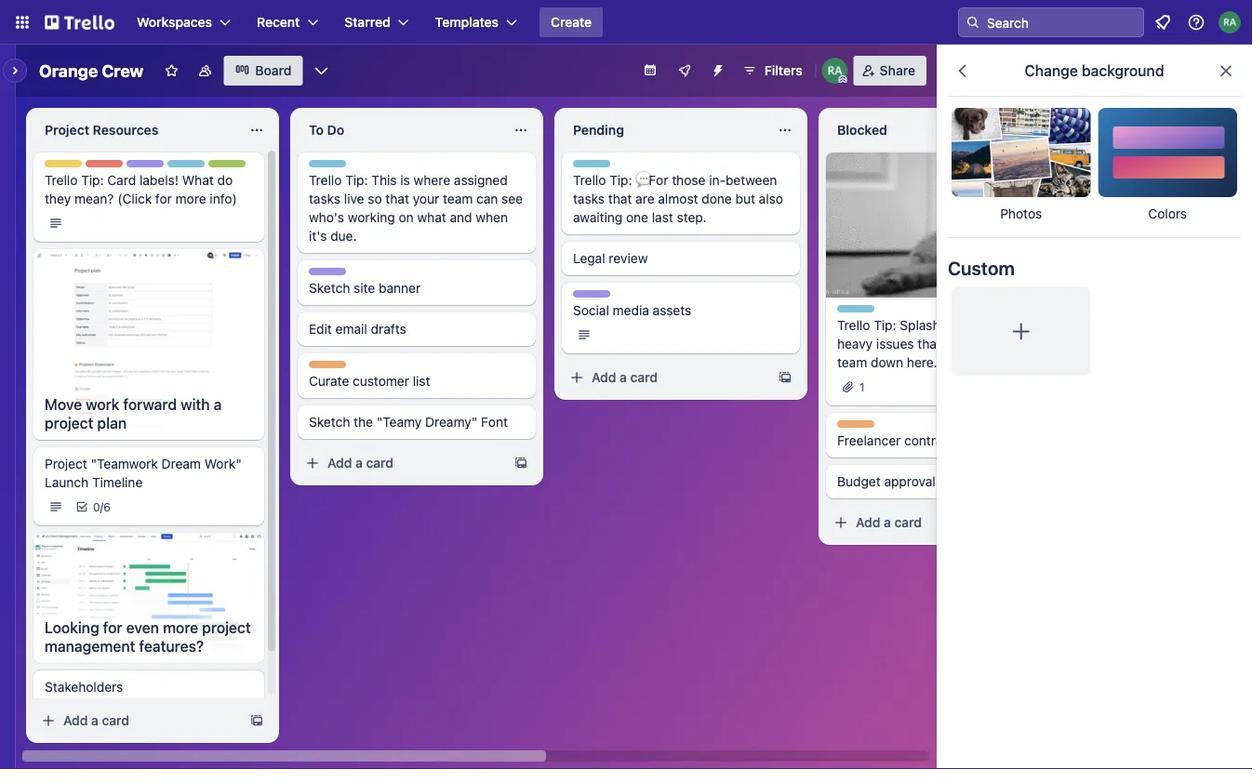 Task type: describe. For each thing, give the bounding box(es) containing it.
workspace visible image
[[198, 63, 212, 78]]

on
[[399, 210, 414, 225]]

launch
[[45, 475, 89, 490]]

tip for splash
[[871, 306, 888, 319]]

even
[[126, 619, 159, 637]]

design team sketch site banner
[[309, 269, 421, 296]]

project for project "teamwork dream work" launch timeline
[[45, 456, 87, 472]]

tip for this
[[342, 161, 359, 174]]

add a card button for trello tip: this is where assigned tasks live so that your team can see who's working on what and when it's due.
[[298, 449, 506, 478]]

design for sketch
[[309, 269, 346, 282]]

tip for 💬for
[[606, 161, 623, 174]]

edit email drafts link
[[309, 320, 525, 339]]

forward
[[123, 396, 177, 414]]

site
[[354, 281, 375, 296]]

dream
[[161, 456, 201, 472]]

trello tip: splash those redtape- heavy issues that are slowing your team down here. link
[[838, 316, 1054, 372]]

color: purple, title: "design team" element for sketch site banner
[[309, 268, 378, 282]]

a down 'budget approval'
[[884, 515, 891, 530]]

media
[[613, 303, 649, 318]]

photos
[[1001, 206, 1043, 221]]

add for trello tip: card labels! what do they mean? (click for more info)
[[63, 713, 88, 729]]

freelancer
[[838, 433, 901, 449]]

primary element
[[0, 0, 1253, 45]]

create
[[551, 14, 592, 30]]

design for social
[[573, 291, 611, 304]]

to
[[309, 122, 324, 138]]

trello tip: 💬for those in-between tasks that are almost done but also awaiting one last step. link
[[573, 171, 789, 227]]

dreamy"
[[425, 415, 478, 430]]

automation image
[[703, 56, 729, 82]]

almost
[[658, 191, 698, 207]]

tip: for 💬for
[[610, 173, 632, 188]]

0 vertical spatial team
[[167, 161, 196, 174]]

curate
[[309, 374, 349, 389]]

0 / 6
[[93, 501, 111, 514]]

card for trello tip: 💬for those in-between tasks that are almost done but also awaiting one last step.
[[631, 370, 658, 385]]

card down approval
[[895, 515, 922, 530]]

features?
[[139, 638, 204, 655]]

info)
[[210, 191, 237, 207]]

with
[[181, 396, 210, 414]]

step.
[[677, 210, 707, 225]]

project "teamwork dream work" launch timeline
[[45, 456, 242, 490]]

sketch the "teamy dreamy" font link
[[309, 413, 525, 432]]

what
[[182, 173, 214, 188]]

trello tip: card labels! what do they mean? (click for more info) link
[[45, 171, 253, 208]]

are for slowing
[[945, 336, 964, 352]]

tip: inside "trello tip: card labels! what do they mean? (click for more info)"
[[81, 173, 104, 188]]

for inside "trello tip: card labels! what do they mean? (click for more info)"
[[155, 191, 172, 207]]

team for heavy
[[838, 355, 868, 370]]

change background
[[1025, 62, 1165, 80]]

color: sky, title: "trello tip" element for trello tip: 💬for those in-between tasks that are almost done but also awaiting one last step.
[[573, 160, 623, 174]]

/
[[100, 501, 104, 514]]

add for trello tip: this is where assigned tasks live so that your team can see who's working on what and when it's due.
[[328, 456, 352, 471]]

add down budget on the right of the page
[[856, 515, 881, 530]]

banner
[[379, 281, 421, 296]]

stakeholders
[[45, 679, 123, 695]]

recent button
[[246, 7, 330, 37]]

splash
[[900, 318, 941, 333]]

add for trello tip: 💬for those in-between tasks that are almost done but also awaiting one last step.
[[592, 370, 617, 385]]

card for trello tip: this is where assigned tasks live so that your team can see who's working on what and when it's due.
[[366, 456, 394, 471]]

templates
[[435, 14, 499, 30]]

see
[[502, 191, 523, 207]]

team for social
[[614, 291, 643, 304]]

add a card for trello tip: card labels! what do they mean? (click for more info)
[[63, 713, 129, 729]]

trello tip: card labels! what do they mean? (click for more info)
[[45, 173, 237, 207]]

"teamwork
[[91, 456, 158, 472]]

(click
[[118, 191, 152, 207]]

project inside move work forward with a project plan
[[45, 415, 93, 432]]

approval
[[885, 474, 936, 489]]

create from template… image for trello tip: this is where assigned tasks live so that your team can see who's working on what and when it's due.
[[514, 456, 529, 471]]

project "teamwork dream work" launch timeline link
[[45, 455, 253, 492]]

card
[[107, 173, 136, 188]]

add a card button down budget approval "link"
[[826, 508, 1035, 538]]

colors
[[1149, 206, 1188, 221]]

filters
[[765, 63, 803, 78]]

0 horizontal spatial color: purple, title: "design team" element
[[127, 160, 196, 174]]

orange crew
[[39, 60, 144, 81]]

customize views image
[[312, 61, 331, 80]]

starred button
[[333, 7, 420, 37]]

timeline
[[92, 475, 143, 490]]

heavy
[[838, 336, 873, 352]]

legal review
[[573, 251, 648, 266]]

blocked
[[838, 122, 888, 138]]

trello tip trello tip: splash those redtape- heavy issues that are slowing your team down here.
[[838, 306, 1043, 370]]

is
[[401, 173, 410, 188]]

add a card button for trello tip: 💬for those in-between tasks that are almost done but also awaiting one last step.
[[562, 363, 771, 393]]

a for trello tip: card labels! what do they mean? (click for more info)
[[91, 713, 99, 729]]

Search field
[[981, 8, 1144, 36]]

sketch the "teamy dreamy" font
[[309, 415, 508, 430]]

your for redtape-
[[1017, 336, 1043, 352]]

6
[[104, 501, 111, 514]]

To Do text field
[[298, 115, 503, 145]]

0
[[93, 501, 100, 514]]

social media assets link
[[573, 302, 789, 320]]

customer
[[353, 374, 409, 389]]

color: red, title: "priority" element
[[86, 160, 125, 174]]

edit email drafts
[[309, 322, 406, 337]]

legal
[[573, 251, 606, 266]]

do
[[217, 173, 233, 188]]

font
[[481, 415, 508, 430]]

open information menu image
[[1188, 13, 1206, 32]]

more inside looking for even more project management features?
[[163, 619, 198, 637]]

issues
[[877, 336, 914, 352]]

looking for even more project management features?
[[45, 619, 251, 655]]

trello tip halp
[[168, 161, 233, 174]]

color: orange, title: "one more step" element for curate
[[309, 361, 346, 369]]

labels!
[[140, 173, 179, 188]]

sketch inside design team sketch site banner
[[309, 281, 350, 296]]

board
[[255, 63, 292, 78]]

team for assigned
[[443, 191, 473, 207]]

add a card for trello tip: 💬for those in-between tasks that are almost done but also awaiting one last step.
[[592, 370, 658, 385]]

custom
[[948, 257, 1015, 279]]

move work forward with a project plan
[[45, 396, 222, 432]]

and
[[450, 210, 472, 225]]

Project Resources text field
[[34, 115, 238, 145]]

due.
[[331, 228, 357, 244]]

project resources
[[45, 122, 159, 138]]

budget approval
[[838, 474, 936, 489]]

for inside looking for even more project management features?
[[103, 619, 122, 637]]

trello inside "trello tip: card labels! what do they mean? (click for more info)"
[[45, 173, 78, 188]]

add a card down 'budget approval'
[[856, 515, 922, 530]]

trello tip: this is where assigned tasks live so that your team can see who's working on what and when it's due. link
[[309, 171, 525, 246]]



Task type: vqa. For each thing, say whether or not it's contained in the screenshot.
Get Trello for free
no



Task type: locate. For each thing, give the bounding box(es) containing it.
tasks up who's at the left top
[[309, 191, 341, 207]]

also
[[759, 191, 784, 207]]

color: purple, title: "design team" element for social media assets
[[573, 290, 643, 304]]

that for tasks
[[608, 191, 632, 207]]

0 vertical spatial for
[[155, 191, 172, 207]]

add down social
[[592, 370, 617, 385]]

create button
[[540, 7, 603, 37]]

looking
[[45, 619, 99, 637]]

a down media
[[620, 370, 627, 385]]

board link
[[224, 56, 303, 86]]

2 project from the top
[[45, 456, 87, 472]]

those for almost
[[672, 173, 706, 188]]

create from template… image
[[249, 714, 264, 729]]

project inside text field
[[45, 122, 89, 138]]

to do
[[309, 122, 345, 138]]

0 vertical spatial create from template… image
[[778, 370, 793, 385]]

create from template… image for trello tip: 💬for those in-between tasks that are almost done but also awaiting one last step.
[[778, 370, 793, 385]]

0 vertical spatial color: orange, title: "one more step" element
[[309, 361, 346, 369]]

a for trello tip: this is where assigned tasks live so that your team can see who's working on what and when it's due.
[[356, 456, 363, 471]]

add a card button down "assets"
[[562, 363, 771, 393]]

tasks for live
[[309, 191, 341, 207]]

add down stakeholders
[[63, 713, 88, 729]]

those up almost
[[672, 173, 706, 188]]

tip inside trello tip trello tip: 💬for those in-between tasks that are almost done but also awaiting one last step.
[[606, 161, 623, 174]]

project up color: yellow, title: "copy request" element
[[45, 122, 89, 138]]

that down is
[[386, 191, 409, 207]]

project down the move
[[45, 415, 93, 432]]

color: purple, title: "design team" element
[[127, 160, 196, 174], [309, 268, 378, 282], [573, 290, 643, 304]]

design
[[127, 161, 164, 174], [309, 269, 346, 282], [573, 291, 611, 304]]

2 vertical spatial color: purple, title: "design team" element
[[573, 290, 643, 304]]

those up the slowing
[[944, 318, 978, 333]]

design inside design team sketch site banner
[[309, 269, 346, 282]]

1 vertical spatial team
[[349, 269, 378, 282]]

are for almost
[[636, 191, 655, 207]]

curate customer list link
[[309, 372, 525, 391]]

color: orange, title: "one more step" element up the curate
[[309, 361, 346, 369]]

tasks up awaiting
[[573, 191, 605, 207]]

add a card for trello tip: this is where assigned tasks live so that your team can see who's working on what and when it's due.
[[328, 456, 394, 471]]

are left the slowing
[[945, 336, 964, 352]]

templates button
[[424, 7, 529, 37]]

more up features?
[[163, 619, 198, 637]]

what
[[417, 210, 446, 225]]

1 horizontal spatial color: orange, title: "one more step" element
[[838, 421, 875, 428]]

those for slowing
[[944, 318, 978, 333]]

are down 💬for
[[636, 191, 655, 207]]

a down stakeholders
[[91, 713, 99, 729]]

slowing
[[968, 336, 1013, 352]]

1 horizontal spatial team
[[349, 269, 378, 282]]

starred
[[345, 14, 391, 30]]

star or unstar board image
[[164, 63, 179, 78]]

tasks
[[309, 191, 341, 207], [573, 191, 605, 207]]

back to home image
[[45, 7, 114, 37]]

tasks inside trello tip trello tip: this is where assigned tasks live so that your team can see who's working on what and when it's due.
[[309, 191, 341, 207]]

tip: up the issues
[[874, 318, 897, 333]]

1 vertical spatial design
[[309, 269, 346, 282]]

who's
[[309, 210, 344, 225]]

2 horizontal spatial design
[[573, 291, 611, 304]]

share
[[880, 63, 916, 78]]

those inside trello tip trello tip: splash those redtape- heavy issues that are slowing your team down here.
[[944, 318, 978, 333]]

your down the "redtape-"
[[1017, 336, 1043, 352]]

2 sketch from the top
[[309, 415, 350, 430]]

your
[[413, 191, 439, 207], [1017, 336, 1043, 352]]

but
[[736, 191, 756, 207]]

2 vertical spatial team
[[614, 291, 643, 304]]

0 horizontal spatial design
[[127, 161, 164, 174]]

social
[[573, 303, 609, 318]]

2 horizontal spatial color: purple, title: "design team" element
[[573, 290, 643, 304]]

this
[[372, 173, 397, 188]]

search image
[[966, 15, 981, 30]]

1 vertical spatial create from template… image
[[514, 456, 529, 471]]

one
[[626, 210, 649, 225]]

project up features?
[[202, 619, 251, 637]]

0 vertical spatial more
[[176, 191, 206, 207]]

project for project resources
[[45, 122, 89, 138]]

looking for even more project management features? link
[[34, 611, 264, 663]]

more
[[176, 191, 206, 207], [163, 619, 198, 637]]

project
[[45, 415, 93, 432], [202, 619, 251, 637]]

0 horizontal spatial team
[[443, 191, 473, 207]]

1 horizontal spatial your
[[1017, 336, 1043, 352]]

design inside design team social media assets
[[573, 291, 611, 304]]

halp
[[208, 161, 233, 174]]

down
[[871, 355, 904, 370]]

1 vertical spatial project
[[202, 619, 251, 637]]

pending
[[573, 122, 624, 138]]

add
[[592, 370, 617, 385], [328, 456, 352, 471], [856, 515, 881, 530], [63, 713, 88, 729]]

color: sky, title: "trello tip" element
[[168, 160, 218, 174], [309, 160, 359, 174], [573, 160, 623, 174], [838, 305, 888, 319]]

1 horizontal spatial that
[[608, 191, 632, 207]]

team for sketch
[[349, 269, 378, 282]]

1 tasks from the left
[[309, 191, 341, 207]]

tip inside trello tip trello tip: splash those redtape- heavy issues that are slowing your team down here.
[[871, 306, 888, 319]]

orange
[[39, 60, 98, 81]]

filters button
[[737, 56, 808, 86]]

1 project from the top
[[45, 122, 89, 138]]

1 vertical spatial color: orange, title: "one more step" element
[[838, 421, 875, 428]]

0 horizontal spatial project
[[45, 415, 93, 432]]

color: sky, title: "trello tip" element for trello tip: splash those redtape- heavy issues that are slowing your team down here.
[[838, 305, 888, 319]]

0 horizontal spatial for
[[103, 619, 122, 637]]

tip: for splash
[[874, 318, 897, 333]]

tip: up live
[[345, 173, 368, 188]]

calendar power-up image
[[643, 62, 658, 77]]

that
[[386, 191, 409, 207], [608, 191, 632, 207], [918, 336, 942, 352]]

more down what
[[176, 191, 206, 207]]

0 horizontal spatial team
[[167, 161, 196, 174]]

1 vertical spatial ruby anderson (rubyanderson7) image
[[822, 58, 848, 84]]

Pending text field
[[562, 115, 767, 145]]

a inside move work forward with a project plan
[[214, 396, 222, 414]]

tip: inside trello tip trello tip: splash those redtape- heavy issues that are slowing your team down here.
[[874, 318, 897, 333]]

team inside design team sketch site banner
[[349, 269, 378, 282]]

team down heavy
[[838, 355, 868, 370]]

1 vertical spatial color: purple, title: "design team" element
[[309, 268, 378, 282]]

plan
[[97, 415, 127, 432]]

in-
[[709, 173, 726, 188]]

sketch left site
[[309, 281, 350, 296]]

priority
[[86, 161, 125, 174]]

project
[[45, 122, 89, 138], [45, 456, 87, 472]]

legal review link
[[573, 249, 789, 268]]

curate customer list
[[309, 374, 430, 389]]

color: sky, title: "trello tip" element for trello tip: this is where assigned tasks live so that your team can see who's working on what and when it's due.
[[309, 160, 359, 174]]

0 horizontal spatial tasks
[[309, 191, 341, 207]]

add a card button down "teamy
[[298, 449, 506, 478]]

a for trello tip: 💬for those in-between tasks that are almost done but also awaiting one last step.
[[620, 370, 627, 385]]

for down the labels!
[[155, 191, 172, 207]]

1 horizontal spatial color: purple, title: "design team" element
[[309, 268, 378, 282]]

background
[[1082, 62, 1165, 80]]

last
[[652, 210, 674, 225]]

are inside trello tip trello tip: 💬for those in-between tasks that are almost done but also awaiting one last step.
[[636, 191, 655, 207]]

share button
[[854, 56, 927, 86]]

that for issues
[[918, 336, 942, 352]]

that up here.
[[918, 336, 942, 352]]

color: orange, title: "one more step" element
[[309, 361, 346, 369], [838, 421, 875, 428]]

1 vertical spatial team
[[838, 355, 868, 370]]

0 vertical spatial project
[[45, 415, 93, 432]]

are inside trello tip trello tip: splash those redtape- heavy issues that are slowing your team down here.
[[945, 336, 964, 352]]

recent
[[257, 14, 300, 30]]

team right social
[[614, 291, 643, 304]]

work"
[[204, 456, 242, 472]]

1
[[860, 381, 865, 394]]

0 vertical spatial your
[[413, 191, 439, 207]]

trello
[[168, 161, 198, 174], [309, 161, 339, 174], [573, 161, 603, 174], [45, 173, 78, 188], [309, 173, 342, 188], [573, 173, 606, 188], [838, 306, 868, 319], [838, 318, 871, 333]]

assets
[[653, 303, 692, 318]]

0 vertical spatial color: purple, title: "design team" element
[[127, 160, 196, 174]]

for up management
[[103, 619, 122, 637]]

can
[[477, 191, 498, 207]]

Blocked text field
[[826, 115, 1031, 145]]

sketch site banner link
[[309, 279, 525, 298]]

1 vertical spatial those
[[944, 318, 978, 333]]

tasks inside trello tip trello tip: 💬for those in-between tasks that are almost done but also awaiting one last step.
[[573, 191, 605, 207]]

1 horizontal spatial are
[[945, 336, 964, 352]]

project inside project "teamwork dream work" launch timeline
[[45, 456, 87, 472]]

0 vertical spatial sketch
[[309, 281, 350, 296]]

your inside trello tip trello tip: this is where assigned tasks live so that your team can see who's working on what and when it's due.
[[413, 191, 439, 207]]

create from template… image
[[778, 370, 793, 385], [514, 456, 529, 471]]

add a card down stakeholders
[[63, 713, 129, 729]]

team up and
[[443, 191, 473, 207]]

0 vertical spatial team
[[443, 191, 473, 207]]

your for where
[[413, 191, 439, 207]]

add a card down media
[[592, 370, 658, 385]]

are
[[636, 191, 655, 207], [945, 336, 964, 352]]

1 horizontal spatial design
[[309, 269, 346, 282]]

Board name text field
[[30, 56, 153, 86]]

ruby anderson (rubyanderson7) image right the 'open information menu' image
[[1219, 11, 1241, 34]]

0 vertical spatial those
[[672, 173, 706, 188]]

budget approval link
[[838, 473, 1054, 491]]

your inside trello tip trello tip: splash those redtape- heavy issues that are slowing your team down here.
[[1017, 336, 1043, 352]]

those inside trello tip trello tip: 💬for those in-between tasks that are almost done but also awaiting one last step.
[[672, 173, 706, 188]]

tasks for that
[[573, 191, 605, 207]]

card down stakeholders
[[102, 713, 129, 729]]

color: lime, title: "halp" element
[[208, 160, 246, 174]]

tip: inside trello tip trello tip: this is where assigned tasks live so that your team can see who's working on what and when it's due.
[[345, 173, 368, 188]]

color: orange, title: "one more step" element up freelancer
[[838, 421, 875, 428]]

0 horizontal spatial your
[[413, 191, 439, 207]]

2 horizontal spatial that
[[918, 336, 942, 352]]

do
[[327, 122, 345, 138]]

edit
[[309, 322, 332, 337]]

2 tasks from the left
[[573, 191, 605, 207]]

they
[[45, 191, 71, 207]]

a down the
[[356, 456, 363, 471]]

project inside looking for even more project management features?
[[202, 619, 251, 637]]

tip: left 💬for
[[610, 173, 632, 188]]

the
[[354, 415, 373, 430]]

add a card button for trello tip: card labels! what do they mean? (click for more info)
[[34, 706, 242, 736]]

budget
[[838, 474, 881, 489]]

color: orange, title: "one more step" element for freelancer
[[838, 421, 875, 428]]

tip inside trello tip trello tip: this is where assigned tasks live so that your team can see who's working on what and when it's due.
[[342, 161, 359, 174]]

card down the
[[366, 456, 394, 471]]

1 horizontal spatial tasks
[[573, 191, 605, 207]]

0 horizontal spatial are
[[636, 191, 655, 207]]

that up one
[[608, 191, 632, 207]]

team inside design team social media assets
[[614, 291, 643, 304]]

color: yellow, title: "copy request" element
[[45, 160, 82, 168]]

your up what
[[413, 191, 439, 207]]

2 vertical spatial design
[[573, 291, 611, 304]]

team inside trello tip trello tip: splash those redtape- heavy issues that are slowing your team down here.
[[838, 355, 868, 370]]

freelancer contracts link
[[838, 432, 1054, 450]]

a
[[620, 370, 627, 385], [214, 396, 222, 414], [356, 456, 363, 471], [884, 515, 891, 530], [91, 713, 99, 729]]

2 horizontal spatial team
[[614, 291, 643, 304]]

tip: for this
[[345, 173, 368, 188]]

power ups image
[[677, 63, 692, 78]]

done
[[702, 191, 732, 207]]

team inside trello tip trello tip: this is where assigned tasks live so that your team can see who's working on what and when it's due.
[[443, 191, 473, 207]]

move work forward with a project plan link
[[34, 388, 264, 440]]

0 vertical spatial design
[[127, 161, 164, 174]]

0 notifications image
[[1152, 11, 1174, 34]]

1 vertical spatial are
[[945, 336, 964, 352]]

tip
[[201, 161, 218, 174], [342, 161, 359, 174], [606, 161, 623, 174], [871, 306, 888, 319]]

review
[[609, 251, 648, 266]]

tip: inside trello tip trello tip: 💬for those in-between tasks that are almost done but also awaiting one last step.
[[610, 173, 632, 188]]

0 horizontal spatial ruby anderson (rubyanderson7) image
[[822, 58, 848, 84]]

ruby anderson (rubyanderson7) image
[[1219, 11, 1241, 34], [822, 58, 848, 84]]

1 sketch from the top
[[309, 281, 350, 296]]

0 vertical spatial project
[[45, 122, 89, 138]]

workspaces button
[[126, 7, 242, 37]]

change
[[1025, 62, 1078, 80]]

drafts
[[371, 322, 406, 337]]

team left halp
[[167, 161, 196, 174]]

add a card button down "stakeholders" link
[[34, 706, 242, 736]]

that inside trello tip trello tip: splash those redtape- heavy issues that are slowing your team down here.
[[918, 336, 942, 352]]

0 vertical spatial are
[[636, 191, 655, 207]]

sketch left the
[[309, 415, 350, 430]]

1 vertical spatial your
[[1017, 336, 1043, 352]]

1 vertical spatial for
[[103, 619, 122, 637]]

team left banner
[[349, 269, 378, 282]]

1 horizontal spatial for
[[155, 191, 172, 207]]

workspaces
[[137, 14, 212, 30]]

move
[[45, 396, 82, 414]]

💬for
[[636, 173, 669, 188]]

card down media
[[631, 370, 658, 385]]

more inside "trello tip: card labels! what do they mean? (click for more info)"
[[176, 191, 206, 207]]

0 horizontal spatial color: orange, title: "one more step" element
[[309, 361, 346, 369]]

ruby anderson (rubyanderson7) image right filters
[[822, 58, 848, 84]]

1 vertical spatial sketch
[[309, 415, 350, 430]]

tip: up mean?
[[81, 173, 104, 188]]

this member is an admin of this board. image
[[839, 75, 848, 84]]

project up the launch
[[45, 456, 87, 472]]

that inside trello tip trello tip: 💬for those in-between tasks that are almost done but also awaiting one last step.
[[608, 191, 632, 207]]

1 vertical spatial more
[[163, 619, 198, 637]]

card for trello tip: card labels! what do they mean? (click for more info)
[[102, 713, 129, 729]]

0 vertical spatial ruby anderson (rubyanderson7) image
[[1219, 11, 1241, 34]]

a right the with
[[214, 396, 222, 414]]

1 horizontal spatial those
[[944, 318, 978, 333]]

that inside trello tip trello tip: this is where assigned tasks live so that your team can see who's working on what and when it's due.
[[386, 191, 409, 207]]

1 horizontal spatial ruby anderson (rubyanderson7) image
[[1219, 11, 1241, 34]]

assigned
[[454, 173, 508, 188]]

0 horizontal spatial that
[[386, 191, 409, 207]]

1 horizontal spatial create from template… image
[[778, 370, 793, 385]]

where
[[414, 173, 451, 188]]

design team social media assets
[[573, 291, 692, 318]]

trello tip trello tip: this is where assigned tasks live so that your team can see who's working on what and when it's due.
[[309, 161, 523, 244]]

email
[[336, 322, 367, 337]]

add down "sketch the "teamy dreamy" font"
[[328, 456, 352, 471]]

list
[[413, 374, 430, 389]]

1 vertical spatial project
[[45, 456, 87, 472]]

add a card down the
[[328, 456, 394, 471]]

tip:
[[81, 173, 104, 188], [345, 173, 368, 188], [610, 173, 632, 188], [874, 318, 897, 333]]

1 horizontal spatial project
[[202, 619, 251, 637]]

0 horizontal spatial create from template… image
[[514, 456, 529, 471]]

1 horizontal spatial team
[[838, 355, 868, 370]]

0 horizontal spatial those
[[672, 173, 706, 188]]



